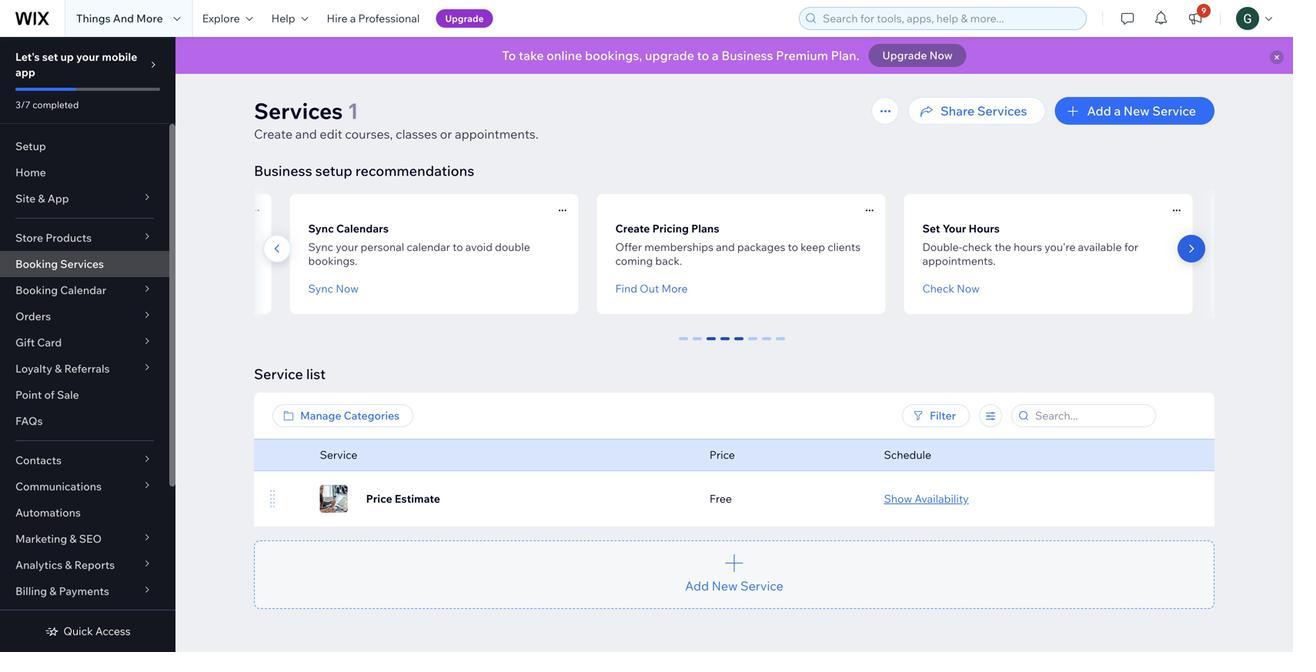 Task type: describe. For each thing, give the bounding box(es) containing it.
marketing
[[15, 532, 67, 546]]

services for booking services
[[60, 257, 104, 271]]

setup
[[315, 162, 353, 179]]

courses,
[[345, 126, 393, 142]]

schedule
[[884, 448, 932, 462]]

3/7
[[15, 99, 30, 111]]

sync now
[[306, 282, 356, 295]]

keep
[[798, 240, 823, 254]]

add new service
[[685, 578, 784, 594]]

create inside services 1 create and edit courses, classes or appointments.
[[254, 126, 293, 142]]

calendars
[[334, 222, 386, 235]]

service inside button
[[1153, 103, 1197, 119]]

business setup recommendations
[[254, 162, 475, 179]]

filter
[[930, 409, 956, 422]]

booking for booking calendar
[[15, 283, 58, 297]]

let's
[[15, 50, 40, 64]]

sidebar element
[[0, 37, 176, 652]]

communications
[[15, 480, 102, 493]]

check now button
[[920, 282, 978, 296]]

price for price
[[710, 448, 735, 462]]

add a new service button
[[1055, 97, 1215, 125]]

marketing & seo
[[15, 532, 102, 546]]

set your hours double-check the hours you're available for appointments.
[[920, 222, 1136, 268]]

share services button
[[909, 97, 1046, 125]]

plans
[[689, 222, 717, 235]]

now for upgrade now
[[930, 49, 953, 62]]

your for personal
[[333, 240, 356, 254]]

access
[[95, 625, 131, 638]]

for
[[1122, 240, 1136, 254]]

0 horizontal spatial business
[[254, 162, 312, 179]]

booking services link
[[0, 251, 169, 277]]

sync for sync now
[[306, 282, 331, 295]]

seo
[[79, 532, 102, 546]]

business inside alert
[[722, 48, 774, 63]]

loyalty & referrals
[[15, 362, 110, 375]]

setup link
[[0, 133, 169, 159]]

home link
[[0, 159, 169, 186]]

billing & payments button
[[0, 578, 169, 604]]

hire a professional link
[[318, 0, 429, 37]]

products
[[46, 231, 92, 244]]

share
[[941, 103, 975, 119]]

services inside services 1 create and edit courses, classes or appointments.
[[254, 97, 343, 124]]

packages
[[735, 240, 783, 254]]

point of sale
[[15, 388, 79, 402]]

sync for sync calendars sync your personal calendar to avoid double bookings.
[[306, 222, 331, 235]]

manage categories
[[300, 409, 400, 422]]

to
[[502, 48, 516, 63]]

Search for tools, apps, help & more... field
[[819, 8, 1082, 29]]

2 sync from the top
[[306, 240, 331, 254]]

show availability
[[884, 492, 969, 506]]

categories
[[344, 409, 400, 422]]

gift card
[[15, 336, 62, 349]]

sale
[[57, 388, 79, 402]]

and inside services 1 create and edit courses, classes or appointments.
[[295, 126, 317, 142]]

drag price estimate. image
[[268, 490, 277, 508]]

services for share services
[[978, 103, 1028, 119]]

automations link
[[0, 500, 169, 526]]

9 button
[[1179, 0, 1213, 37]]

faqs link
[[0, 408, 169, 434]]

free
[[710, 492, 732, 506]]

calendar
[[60, 283, 106, 297]]

calendar
[[404, 240, 448, 254]]

orders button
[[0, 303, 169, 330]]

point
[[15, 388, 42, 402]]

contacts button
[[0, 447, 169, 474]]

memberships
[[642, 240, 711, 254]]

and
[[113, 12, 134, 25]]

upgrade
[[645, 48, 695, 63]]

site & app button
[[0, 186, 169, 212]]

help button
[[262, 0, 318, 37]]

the
[[992, 240, 1009, 254]]

hours
[[1011, 240, 1040, 254]]

booking services
[[15, 257, 104, 271]]

now for check now
[[955, 282, 978, 295]]

offer
[[613, 240, 640, 254]]

to inside alert
[[697, 48, 709, 63]]

things
[[76, 12, 111, 25]]

& for billing
[[49, 584, 57, 598]]

explore
[[202, 12, 240, 25]]

things and more
[[76, 12, 163, 25]]

faqs
[[15, 414, 43, 428]]

upgrade now
[[883, 49, 953, 62]]

up
[[60, 50, 74, 64]]

edit
[[320, 126, 342, 142]]

completed
[[32, 99, 79, 111]]

automations
[[15, 506, 81, 519]]

double
[[492, 240, 528, 254]]

upgrade for upgrade now
[[883, 49, 928, 62]]

recommendations
[[356, 162, 475, 179]]

create pricing plans offer memberships and packages to keep clients coming back.
[[613, 222, 858, 268]]

store products
[[15, 231, 92, 244]]

& for analytics
[[65, 558, 72, 572]]

Search... field
[[1031, 405, 1151, 427]]

services 1 create and edit courses, classes or appointments.
[[254, 97, 539, 142]]

payments
[[59, 584, 109, 598]]



Task type: locate. For each thing, give the bounding box(es) containing it.
quick access button
[[45, 625, 131, 638]]

plan.
[[831, 48, 860, 63]]

2 horizontal spatial services
[[978, 103, 1028, 119]]

site & app
[[15, 192, 69, 205]]

availability
[[915, 492, 969, 506]]

1 vertical spatial price
[[366, 492, 392, 506]]

1 vertical spatial appointments.
[[920, 254, 993, 268]]

referrals
[[64, 362, 110, 375]]

and left 'edit'
[[295, 126, 317, 142]]

communications button
[[0, 474, 169, 500]]

booking down the store
[[15, 257, 58, 271]]

home
[[15, 166, 46, 179]]

filter button
[[903, 404, 970, 427]]

booking up the orders
[[15, 283, 58, 297]]

classes
[[396, 126, 437, 142]]

0 horizontal spatial your
[[76, 50, 100, 64]]

0 vertical spatial booking
[[15, 257, 58, 271]]

service inside button
[[741, 578, 784, 594]]

your inside sync calendars sync your personal calendar to avoid double bookings.
[[333, 240, 356, 254]]

0 horizontal spatial upgrade
[[445, 13, 484, 24]]

0 horizontal spatial create
[[254, 126, 293, 142]]

to right upgrade
[[697, 48, 709, 63]]

1 horizontal spatial appointments.
[[920, 254, 993, 268]]

& right loyalty
[[55, 362, 62, 375]]

to left keep on the right top of page
[[786, 240, 796, 254]]

1 horizontal spatial upgrade
[[883, 49, 928, 62]]

set
[[42, 50, 58, 64]]

more right out
[[659, 282, 685, 295]]

upgrade inside button
[[445, 13, 484, 24]]

2 horizontal spatial a
[[1115, 103, 1121, 119]]

orders
[[15, 310, 51, 323]]

3 sync from the top
[[306, 282, 331, 295]]

upgrade inside button
[[883, 49, 928, 62]]

1 horizontal spatial now
[[930, 49, 953, 62]]

list containing sync calendars
[[0, 189, 1294, 319]]

to
[[697, 48, 709, 63], [450, 240, 461, 254], [786, 240, 796, 254]]

sync calendars sync your personal calendar to avoid double bookings.
[[306, 222, 528, 268]]

create inside create pricing plans offer memberships and packages to keep clients coming back.
[[613, 222, 648, 235]]

now down search for tools, apps, help & more... field
[[930, 49, 953, 62]]

1 horizontal spatial business
[[722, 48, 774, 63]]

help
[[272, 12, 295, 25]]

0 vertical spatial add
[[1088, 103, 1112, 119]]

a inside alert
[[712, 48, 719, 63]]

online
[[547, 48, 582, 63]]

now inside to take online bookings, upgrade to a business premium plan. alert
[[930, 49, 953, 62]]

add for add a new service
[[1088, 103, 1112, 119]]

0 horizontal spatial a
[[350, 12, 356, 25]]

store
[[15, 231, 43, 244]]

more right and in the left top of the page
[[136, 12, 163, 25]]

1 horizontal spatial a
[[712, 48, 719, 63]]

avoid
[[463, 240, 490, 254]]

set
[[920, 222, 938, 235]]

0 vertical spatial your
[[76, 50, 100, 64]]

1 vertical spatial add
[[685, 578, 709, 594]]

quick access
[[63, 625, 131, 638]]

1 vertical spatial and
[[714, 240, 733, 254]]

site
[[15, 192, 36, 205]]

your right up
[[76, 50, 100, 64]]

1 horizontal spatial services
[[254, 97, 343, 124]]

1 horizontal spatial price
[[710, 448, 735, 462]]

clients
[[825, 240, 858, 254]]

services right 'share'
[[978, 103, 1028, 119]]

double-
[[920, 240, 960, 254]]

& right billing
[[49, 584, 57, 598]]

add new service button
[[254, 541, 1215, 609]]

1 horizontal spatial to
[[697, 48, 709, 63]]

add inside add new service button
[[685, 578, 709, 594]]

app
[[48, 192, 69, 205]]

create
[[254, 126, 293, 142], [613, 222, 648, 235]]

more inside 'button'
[[659, 282, 685, 295]]

price up free
[[710, 448, 735, 462]]

more
[[136, 12, 163, 25], [659, 282, 685, 295]]

available
[[1076, 240, 1120, 254]]

billing
[[15, 584, 47, 598]]

show availability button
[[884, 492, 969, 506]]

2 booking from the top
[[15, 283, 58, 297]]

services down store products dropdown button
[[60, 257, 104, 271]]

add
[[1088, 103, 1112, 119], [685, 578, 709, 594]]

services inside "sidebar" element
[[60, 257, 104, 271]]

0 horizontal spatial price
[[366, 492, 392, 506]]

find out more
[[613, 282, 685, 295]]

upgrade for upgrade
[[445, 13, 484, 24]]

appointments. right or
[[455, 126, 539, 142]]

back.
[[653, 254, 680, 268]]

0 horizontal spatial now
[[333, 282, 356, 295]]

now down bookings.
[[333, 282, 356, 295]]

1 vertical spatial booking
[[15, 283, 58, 297]]

your up bookings.
[[333, 240, 356, 254]]

0 vertical spatial sync
[[306, 222, 331, 235]]

services up 'edit'
[[254, 97, 343, 124]]

upgrade
[[445, 13, 484, 24], [883, 49, 928, 62]]

0 horizontal spatial add
[[685, 578, 709, 594]]

marketing & seo button
[[0, 526, 169, 552]]

to inside create pricing plans offer memberships and packages to keep clients coming back.
[[786, 240, 796, 254]]

analytics & reports button
[[0, 552, 169, 578]]

services inside button
[[978, 103, 1028, 119]]

of
[[44, 388, 55, 402]]

appointments. inside services 1 create and edit courses, classes or appointments.
[[455, 126, 539, 142]]

new inside button
[[712, 578, 738, 594]]

create left 'edit'
[[254, 126, 293, 142]]

upgrade right professional
[[445, 13, 484, 24]]

more for things and more
[[136, 12, 163, 25]]

1 horizontal spatial create
[[613, 222, 648, 235]]

0 vertical spatial appointments.
[[455, 126, 539, 142]]

service
[[1153, 103, 1197, 119], [254, 365, 303, 383], [320, 448, 358, 462], [741, 578, 784, 594]]

your for mobile
[[76, 50, 100, 64]]

0 horizontal spatial and
[[295, 126, 317, 142]]

check now
[[920, 282, 978, 295]]

1 vertical spatial your
[[333, 240, 356, 254]]

0 vertical spatial create
[[254, 126, 293, 142]]

1 vertical spatial upgrade
[[883, 49, 928, 62]]

1 horizontal spatial and
[[714, 240, 733, 254]]

3/7 completed
[[15, 99, 79, 111]]

add for add new service
[[685, 578, 709, 594]]

& right site
[[38, 192, 45, 205]]

& inside "popup button"
[[70, 532, 77, 546]]

your
[[940, 222, 964, 235]]

2 vertical spatial sync
[[306, 282, 331, 295]]

check
[[960, 240, 990, 254]]

now inside button
[[955, 282, 978, 295]]

1 vertical spatial create
[[613, 222, 648, 235]]

create up offer
[[613, 222, 648, 235]]

now right check
[[955, 282, 978, 295]]

list
[[0, 189, 1294, 319]]

and inside create pricing plans offer memberships and packages to keep clients coming back.
[[714, 240, 733, 254]]

1 vertical spatial business
[[254, 162, 312, 179]]

0 horizontal spatial appointments.
[[455, 126, 539, 142]]

0 vertical spatial more
[[136, 12, 163, 25]]

bookings,
[[585, 48, 643, 63]]

now
[[930, 49, 953, 62], [333, 282, 356, 295], [955, 282, 978, 295]]

& left reports
[[65, 558, 72, 572]]

analytics & reports
[[15, 558, 115, 572]]

to inside sync calendars sync your personal calendar to avoid double bookings.
[[450, 240, 461, 254]]

0 vertical spatial and
[[295, 126, 317, 142]]

0 vertical spatial upgrade
[[445, 13, 484, 24]]

a for add
[[1115, 103, 1121, 119]]

0 vertical spatial new
[[1124, 103, 1150, 119]]

loyalty & referrals button
[[0, 356, 169, 382]]

to left avoid
[[450, 240, 461, 254]]

manage categories button
[[273, 404, 414, 427]]

coming
[[613, 254, 651, 268]]

show
[[884, 492, 913, 506]]

& for site
[[38, 192, 45, 205]]

quick
[[63, 625, 93, 638]]

price estimate
[[366, 492, 440, 506]]

estimate
[[395, 492, 440, 506]]

0 horizontal spatial more
[[136, 12, 163, 25]]

add a new service
[[1088, 103, 1197, 119]]

booking inside dropdown button
[[15, 283, 58, 297]]

sync inside button
[[306, 282, 331, 295]]

booking for booking services
[[15, 257, 58, 271]]

1
[[348, 97, 359, 124]]

1 vertical spatial new
[[712, 578, 738, 594]]

1 vertical spatial sync
[[306, 240, 331, 254]]

0 horizontal spatial new
[[712, 578, 738, 594]]

reports
[[74, 558, 115, 572]]

you're
[[1042, 240, 1073, 254]]

find
[[613, 282, 635, 295]]

now for sync now
[[333, 282, 356, 295]]

new inside button
[[1124, 103, 1150, 119]]

0 horizontal spatial to
[[450, 240, 461, 254]]

hire a professional
[[327, 12, 420, 25]]

add inside add a new service button
[[1088, 103, 1112, 119]]

9
[[1202, 6, 1207, 15]]

1 vertical spatial a
[[712, 48, 719, 63]]

booking calendar button
[[0, 277, 169, 303]]

1 horizontal spatial add
[[1088, 103, 1112, 119]]

& for marketing
[[70, 532, 77, 546]]

price for price estimate
[[366, 492, 392, 506]]

to take online bookings, upgrade to a business premium plan.
[[502, 48, 860, 63]]

appointments. inside set your hours double-check the hours you're available for appointments.
[[920, 254, 993, 268]]

1 booking from the top
[[15, 257, 58, 271]]

business left premium
[[722, 48, 774, 63]]

share services
[[941, 103, 1028, 119]]

pricing
[[650, 222, 686, 235]]

a inside button
[[1115, 103, 1121, 119]]

take
[[519, 48, 544, 63]]

gift card button
[[0, 330, 169, 356]]

& left seo at left bottom
[[70, 532, 77, 546]]

booking calendar
[[15, 283, 106, 297]]

0 vertical spatial a
[[350, 12, 356, 25]]

1 horizontal spatial your
[[333, 240, 356, 254]]

2 horizontal spatial to
[[786, 240, 796, 254]]

1 horizontal spatial more
[[659, 282, 685, 295]]

sync now button
[[306, 282, 356, 296]]

bookings.
[[306, 254, 355, 268]]

a for hire
[[350, 12, 356, 25]]

and down the 'plans'
[[714, 240, 733, 254]]

your
[[76, 50, 100, 64], [333, 240, 356, 254]]

to take online bookings, upgrade to a business premium plan. alert
[[176, 37, 1294, 74]]

list
[[306, 365, 326, 383]]

1 horizontal spatial new
[[1124, 103, 1150, 119]]

or
[[440, 126, 452, 142]]

price left estimate
[[366, 492, 392, 506]]

professional
[[358, 12, 420, 25]]

1 vertical spatial more
[[659, 282, 685, 295]]

business left setup
[[254, 162, 312, 179]]

1 sync from the top
[[306, 222, 331, 235]]

appointments. down double-
[[920, 254, 993, 268]]

2 horizontal spatial now
[[955, 282, 978, 295]]

2 vertical spatial a
[[1115, 103, 1121, 119]]

0 horizontal spatial services
[[60, 257, 104, 271]]

upgrade down search for tools, apps, help & more... field
[[883, 49, 928, 62]]

& for loyalty
[[55, 362, 62, 375]]

0 vertical spatial price
[[710, 448, 735, 462]]

0 vertical spatial business
[[722, 48, 774, 63]]

more for find out more
[[659, 282, 685, 295]]

and
[[295, 126, 317, 142], [714, 240, 733, 254]]

your inside the let's set up your mobile app
[[76, 50, 100, 64]]

hours
[[966, 222, 998, 235]]



Task type: vqa. For each thing, say whether or not it's contained in the screenshot.
Add to the bottom
yes



